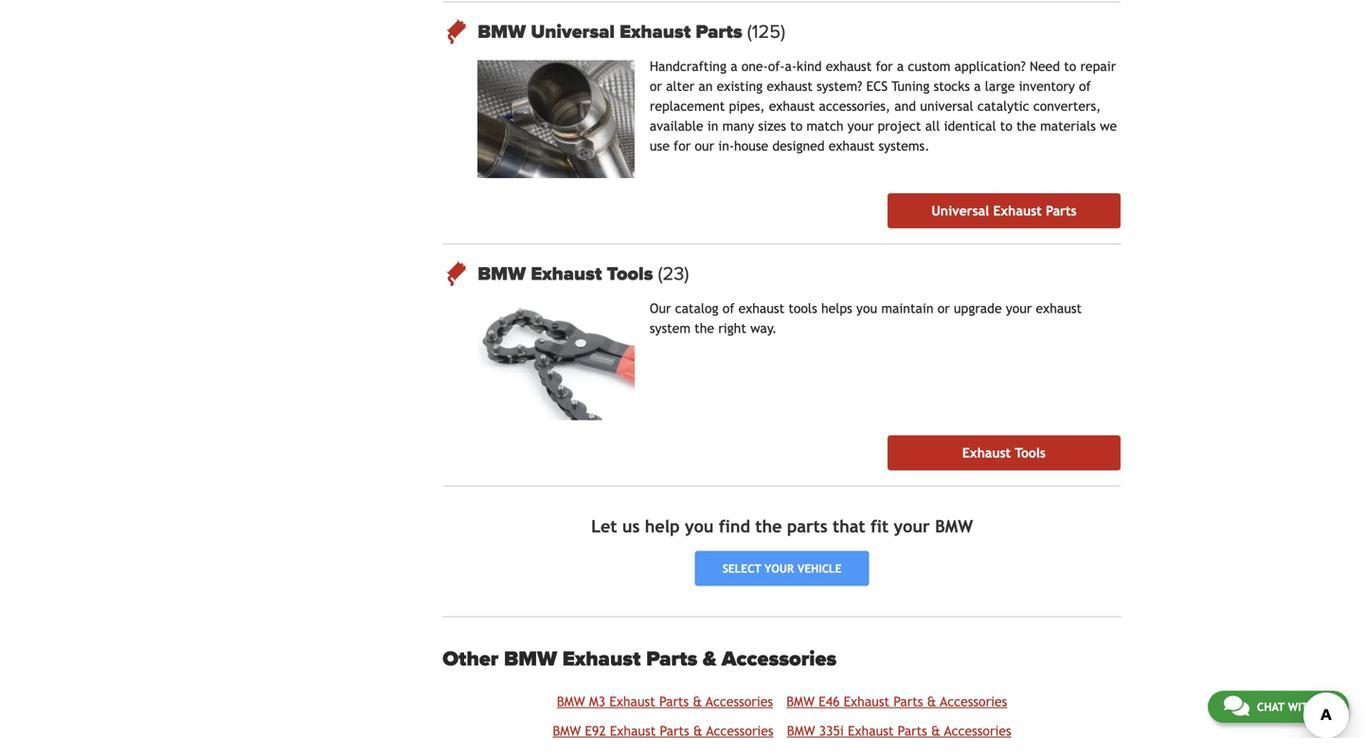 Task type: vqa. For each thing, say whether or not it's contained in the screenshot.
the 4G0698451A
no



Task type: describe. For each thing, give the bounding box(es) containing it.
0 horizontal spatial to
[[790, 118, 803, 134]]

& for bmw m3 exhaust parts & accessories
[[693, 694, 702, 709]]

help
[[645, 516, 680, 536]]

exhaust down a- at the right of page
[[767, 79, 813, 94]]

exhaust up system?
[[826, 59, 872, 74]]

the inside our catalog of exhaust tools helps you maintain or upgrade your exhaust system the right way.
[[695, 321, 714, 336]]

& for other bmw exhaust parts & accessories
[[703, 647, 716, 672]]

accessories,
[[819, 99, 891, 114]]

bmw for bmw                                                                                    exhaust tools
[[478, 262, 526, 285]]

the inside handcrafting a one-of-a-kind exhaust for a custom application? need to repair or alter an existing exhaust system? ecs tuning stocks a large inventory of replacement pipes, exhaust accessories, and universal catalytic converters, available in many sizes to match your project all identical to the materials we use for our in-house designed exhaust systems.
[[1017, 118, 1036, 134]]

one-
[[742, 59, 768, 74]]

1 vertical spatial you
[[685, 516, 714, 536]]

match
[[807, 118, 844, 134]]

bmw m3 exhaust parts & accessories link
[[557, 694, 773, 709]]

replacement
[[650, 99, 725, 114]]

stocks
[[934, 79, 970, 94]]

bmw m3 exhaust parts & accessories
[[557, 694, 773, 709]]

exhaust tools link
[[888, 435, 1121, 470]]

handcrafting
[[650, 59, 727, 74]]

system
[[650, 321, 691, 336]]

2 horizontal spatial a
[[974, 79, 981, 94]]

custom
[[908, 59, 951, 74]]

kind
[[797, 59, 822, 74]]

exhaust up way.
[[739, 301, 785, 316]]

ecs
[[866, 79, 888, 94]]

use
[[650, 138, 670, 153]]

repair
[[1081, 59, 1116, 74]]

all
[[925, 118, 940, 134]]

bmw for bmw m3 exhaust parts & accessories
[[557, 694, 585, 709]]

designed
[[772, 138, 825, 153]]

converters,
[[1033, 99, 1101, 114]]

select your vehicle
[[723, 562, 842, 575]]

of-
[[768, 59, 785, 74]]

an
[[699, 79, 713, 94]]

0 horizontal spatial universal
[[531, 20, 615, 43]]

accessories for other bmw exhaust parts & accessories
[[722, 647, 837, 672]]

chat
[[1257, 700, 1285, 713]]

let us help you find the parts that fit your     bmw
[[591, 516, 973, 536]]

right
[[718, 321, 746, 336]]

existing
[[717, 79, 763, 94]]

0 horizontal spatial for
[[674, 138, 691, 153]]

need
[[1030, 59, 1060, 74]]

universal exhaust parts link
[[888, 193, 1121, 228]]

universal exhaust parts
[[932, 203, 1077, 218]]

exhaust tools thumbnail image image
[[478, 302, 635, 420]]

our catalog of exhaust tools helps you maintain or upgrade your exhaust system the right way.
[[650, 301, 1082, 336]]

parts down materials
[[1046, 203, 1077, 218]]

available
[[650, 118, 703, 134]]

your right fit
[[894, 516, 930, 536]]

us
[[622, 516, 640, 536]]

bmw e46 exhaust parts & accessories link
[[787, 694, 1007, 709]]

catalytic
[[978, 99, 1029, 114]]

parts
[[787, 516, 828, 536]]

find
[[719, 516, 750, 536]]

project
[[878, 118, 921, 134]]

maintain
[[881, 301, 934, 316]]

or inside handcrafting a one-of-a-kind exhaust for a custom application? need to repair or alter an existing exhaust system? ecs tuning stocks a large inventory of replacement pipes, exhaust accessories, and universal catalytic converters, available in many sizes to match your project all identical to the materials we use for our in-house designed exhaust systems.
[[650, 79, 662, 94]]

exhaust down match
[[829, 138, 875, 153]]

other
[[443, 647, 499, 672]]

select
[[723, 562, 761, 575]]

and
[[895, 99, 916, 114]]

0 horizontal spatial a
[[731, 59, 738, 74]]

2 horizontal spatial to
[[1064, 59, 1077, 74]]

0 vertical spatial for
[[876, 59, 893, 74]]

bmw for bmw                                                                                    universal exhaust parts
[[478, 20, 526, 43]]

select your vehicle button
[[695, 551, 869, 586]]

system?
[[817, 79, 862, 94]]

e46
[[819, 694, 840, 709]]

of inside handcrafting a one-of-a-kind exhaust for a custom application? need to repair or alter an existing exhaust system? ecs tuning stocks a large inventory of replacement pipes, exhaust accessories, and universal catalytic converters, available in many sizes to match your project all identical to the materials we use for our in-house designed exhaust systems.
[[1079, 79, 1091, 94]]

1 vertical spatial universal
[[932, 203, 989, 218]]

1 horizontal spatial a
[[897, 59, 904, 74]]

let
[[591, 516, 617, 536]]



Task type: locate. For each thing, give the bounding box(es) containing it.
2 horizontal spatial the
[[1017, 118, 1036, 134]]

materials
[[1040, 118, 1096, 134]]

a up existing
[[731, 59, 738, 74]]

for up ecs
[[876, 59, 893, 74]]

parts up handcrafting
[[696, 20, 742, 43]]

0 horizontal spatial tools
[[607, 262, 653, 285]]

in
[[707, 118, 719, 134]]

accessories for bmw e46 exhaust parts & accessories
[[940, 694, 1007, 709]]

m3
[[589, 694, 606, 709]]

you inside our catalog of exhaust tools helps you maintain or upgrade your exhaust system the right way.
[[857, 301, 877, 316]]

universal
[[531, 20, 615, 43], [932, 203, 989, 218]]

0 horizontal spatial you
[[685, 516, 714, 536]]

parts for other bmw exhaust parts & accessories
[[646, 647, 698, 672]]

house
[[734, 138, 768, 153]]

1 vertical spatial of
[[723, 301, 735, 316]]

fit
[[871, 516, 889, 536]]

of inside our catalog of exhaust tools helps you maintain or upgrade your exhaust system the right way.
[[723, 301, 735, 316]]

bmw e46 exhaust parts & accessories
[[787, 694, 1007, 709]]

or left alter
[[650, 79, 662, 94]]

1 horizontal spatial the
[[755, 516, 782, 536]]

0 vertical spatial you
[[857, 301, 877, 316]]

0 horizontal spatial or
[[650, 79, 662, 94]]

you left find
[[685, 516, 714, 536]]

&
[[703, 647, 716, 672], [693, 694, 702, 709], [927, 694, 937, 709]]

exhaust right upgrade
[[1036, 301, 1082, 316]]

to right need
[[1064, 59, 1077, 74]]

vehicle
[[798, 562, 842, 575]]

or inside our catalog of exhaust tools helps you maintain or upgrade your exhaust system the right way.
[[938, 301, 950, 316]]

us
[[1320, 700, 1333, 713]]

1 horizontal spatial to
[[1000, 118, 1013, 134]]

your inside button
[[765, 562, 794, 575]]

that
[[833, 516, 866, 536]]

chat with us
[[1257, 700, 1333, 713]]

0 horizontal spatial of
[[723, 301, 735, 316]]

application?
[[955, 59, 1026, 74]]

your right select
[[765, 562, 794, 575]]

with
[[1288, 700, 1316, 713]]

universal down identical
[[932, 203, 989, 218]]

your right upgrade
[[1006, 301, 1032, 316]]

universal
[[920, 99, 974, 114]]

exhaust tools
[[963, 445, 1046, 460]]

upgrade
[[954, 301, 1002, 316]]

exhaust
[[620, 20, 691, 43], [993, 203, 1042, 218], [531, 262, 602, 285], [963, 445, 1011, 460], [562, 647, 641, 672], [610, 694, 655, 709], [844, 694, 890, 709]]

bmw for bmw e46 exhaust parts & accessories
[[787, 694, 815, 709]]

chat with us link
[[1208, 691, 1349, 723]]

alter
[[666, 79, 695, 94]]

other bmw exhaust parts & accessories
[[443, 647, 837, 672]]

accessories
[[722, 647, 837, 672], [706, 694, 773, 709], [940, 694, 1007, 709]]

handcrafting a one-of-a-kind exhaust for a custom application? need to repair or alter an existing exhaust system? ecs tuning stocks a large inventory of replacement pipes, exhaust accessories, and universal catalytic converters, available in many sizes to match your project all identical to the materials we use for our in-house designed exhaust systems.
[[650, 59, 1117, 153]]

1 vertical spatial for
[[674, 138, 691, 153]]

0 horizontal spatial the
[[695, 321, 714, 336]]

a
[[731, 59, 738, 74], [897, 59, 904, 74], [974, 79, 981, 94]]

identical
[[944, 118, 996, 134]]

large
[[985, 79, 1015, 94]]

parts
[[696, 20, 742, 43], [1046, 203, 1077, 218], [646, 647, 698, 672], [659, 694, 689, 709], [894, 694, 923, 709]]

1 horizontal spatial for
[[876, 59, 893, 74]]

tools
[[789, 301, 817, 316]]

bmw                                                                                    exhaust tools link
[[478, 262, 1121, 285]]

of up right at the right of the page
[[723, 301, 735, 316]]

tuning
[[892, 79, 930, 94]]

your inside our catalog of exhaust tools helps you maintain or upgrade your exhaust system the right way.
[[1006, 301, 1032, 316]]

bmw                                                                                    universal exhaust parts link
[[478, 20, 1121, 43]]

or left upgrade
[[938, 301, 950, 316]]

we
[[1100, 118, 1117, 134]]

1 horizontal spatial of
[[1079, 79, 1091, 94]]

1 horizontal spatial universal
[[932, 203, 989, 218]]

sizes
[[758, 118, 786, 134]]

to up designed
[[790, 118, 803, 134]]

0 vertical spatial tools
[[607, 262, 653, 285]]

tools
[[607, 262, 653, 285], [1015, 445, 1046, 460]]

universal up universal exhaust parts thumbnail image
[[531, 20, 615, 43]]

the right find
[[755, 516, 782, 536]]

parts for bmw m3 exhaust parts & accessories
[[659, 694, 689, 709]]

many
[[722, 118, 754, 134]]

& for bmw e46 exhaust parts & accessories
[[927, 694, 937, 709]]

for down available
[[674, 138, 691, 153]]

the down the catalytic
[[1017, 118, 1036, 134]]

parts for bmw                                                                                    universal exhaust parts
[[696, 20, 742, 43]]

the down catalog
[[695, 321, 714, 336]]

0 vertical spatial the
[[1017, 118, 1036, 134]]

a left large in the right of the page
[[974, 79, 981, 94]]

our
[[695, 138, 714, 153]]

exhaust up sizes
[[769, 99, 815, 114]]

accessories for bmw m3 exhaust parts & accessories
[[706, 694, 773, 709]]

to down the catalytic
[[1000, 118, 1013, 134]]

comments image
[[1224, 694, 1250, 717]]

1 horizontal spatial you
[[857, 301, 877, 316]]

parts up the "bmw m3 exhaust parts & accessories"
[[646, 647, 698, 672]]

parts down other bmw exhaust parts & accessories
[[659, 694, 689, 709]]

systems.
[[879, 138, 930, 153]]

your down accessories,
[[848, 118, 874, 134]]

in-
[[718, 138, 734, 153]]

of down repair
[[1079, 79, 1091, 94]]

2 vertical spatial the
[[755, 516, 782, 536]]

1 vertical spatial or
[[938, 301, 950, 316]]

inventory
[[1019, 79, 1075, 94]]

0 vertical spatial of
[[1079, 79, 1091, 94]]

parts right e46
[[894, 694, 923, 709]]

the
[[1017, 118, 1036, 134], [695, 321, 714, 336], [755, 516, 782, 536]]

pipes,
[[729, 99, 765, 114]]

of
[[1079, 79, 1091, 94], [723, 301, 735, 316]]

you right helps
[[857, 301, 877, 316]]

helps
[[821, 301, 853, 316]]

universal exhaust parts thumbnail image image
[[478, 60, 635, 178]]

our
[[650, 301, 671, 316]]

a up tuning
[[897, 59, 904, 74]]

1 horizontal spatial tools
[[1015, 445, 1046, 460]]

your
[[848, 118, 874, 134], [1006, 301, 1032, 316], [894, 516, 930, 536], [765, 562, 794, 575]]

or
[[650, 79, 662, 94], [938, 301, 950, 316]]

your inside handcrafting a one-of-a-kind exhaust for a custom application? need to repair or alter an existing exhaust system? ecs tuning stocks a large inventory of replacement pipes, exhaust accessories, and universal catalytic converters, available in many sizes to match your project all identical to the materials we use for our in-house designed exhaust systems.
[[848, 118, 874, 134]]

for
[[876, 59, 893, 74], [674, 138, 691, 153]]

1 horizontal spatial or
[[938, 301, 950, 316]]

1 vertical spatial tools
[[1015, 445, 1046, 460]]

bmw                                                                                    universal exhaust parts
[[478, 20, 747, 43]]

exhaust
[[826, 59, 872, 74], [767, 79, 813, 94], [769, 99, 815, 114], [829, 138, 875, 153], [739, 301, 785, 316], [1036, 301, 1082, 316]]

you
[[857, 301, 877, 316], [685, 516, 714, 536]]

1 vertical spatial the
[[695, 321, 714, 336]]

parts for bmw e46 exhaust parts & accessories
[[894, 694, 923, 709]]

bmw
[[478, 20, 526, 43], [478, 262, 526, 285], [935, 516, 973, 536], [504, 647, 557, 672], [557, 694, 585, 709], [787, 694, 815, 709]]

bmw                                                                                    exhaust tools
[[478, 262, 658, 285]]

to
[[1064, 59, 1077, 74], [790, 118, 803, 134], [1000, 118, 1013, 134]]

0 vertical spatial or
[[650, 79, 662, 94]]

catalog
[[675, 301, 719, 316]]

0 vertical spatial universal
[[531, 20, 615, 43]]

a-
[[785, 59, 797, 74]]

way.
[[750, 321, 777, 336]]



